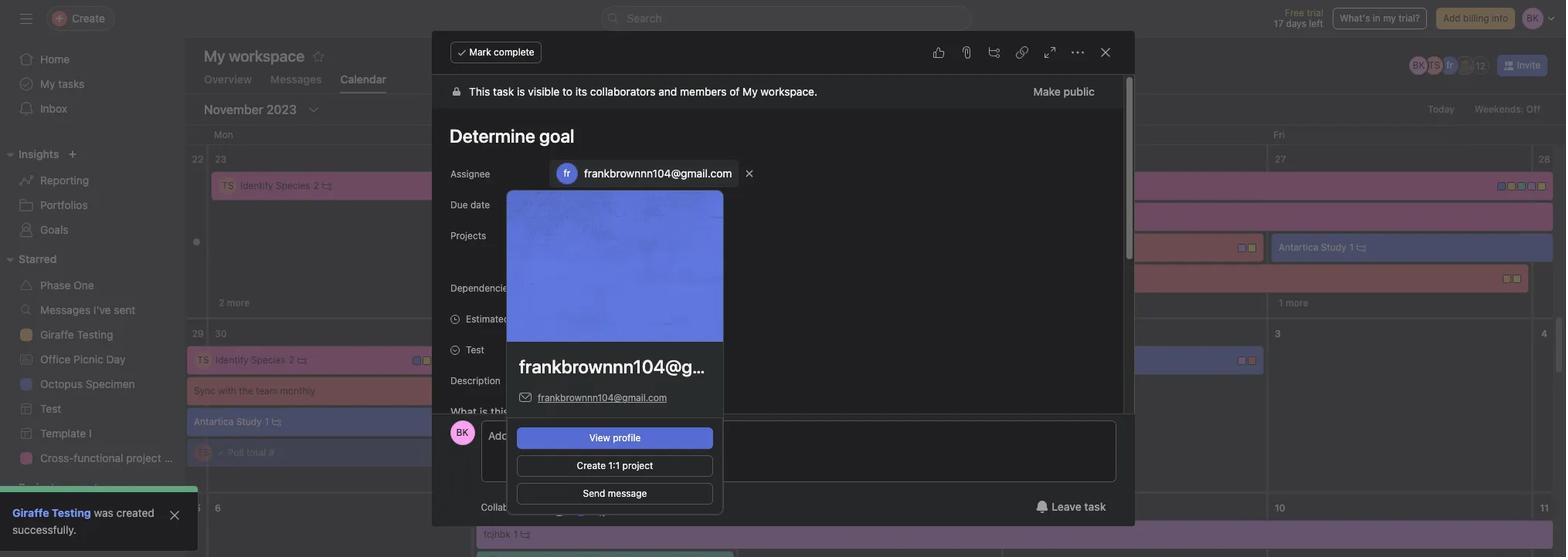 Task type: describe. For each thing, give the bounding box(es) containing it.
antartica study for 27
[[1279, 242, 1347, 253]]

1 horizontal spatial ja
[[1461, 60, 1471, 71]]

plan inside projects element
[[164, 508, 185, 521]]

template inside starred element
[[40, 427, 86, 441]]

close image
[[168, 510, 181, 522]]

2 more for 31
[[484, 472, 515, 484]]

insights button
[[0, 145, 59, 164]]

project inside starred element
[[126, 452, 161, 465]]

collaborators
[[481, 502, 540, 514]]

make
[[1033, 85, 1061, 98]]

0 vertical spatial invite
[[1517, 60, 1541, 71]]

1 vertical spatial identify species
[[216, 355, 286, 366]]

global element
[[0, 38, 185, 131]]

messages link
[[270, 73, 322, 94]]

home link
[[9, 47, 176, 72]]

frankbrownnn104@gmail.com link
[[538, 392, 667, 406]]

write
[[484, 355, 507, 366]]

leftcount image for draft a
[[525, 213, 535, 222]]

trial
[[1307, 7, 1324, 19]]

mark complete
[[469, 46, 535, 58]]

1 vertical spatial bk
[[456, 427, 469, 439]]

0 likes. click to like this task image
[[932, 46, 945, 59]]

my inside global element
[[40, 77, 55, 90]]

free
[[1285, 7, 1305, 19]]

write up report
[[484, 355, 550, 366]]

mark
[[469, 46, 491, 58]]

cross-functional project plan inside starred element
[[40, 452, 185, 465]]

frankbrownnn104@gmail.com inside dropdown button
[[584, 167, 732, 180]]

0 horizontal spatial ja
[[488, 242, 498, 253]]

Task Name text field
[[439, 118, 1105, 154]]

clear due date image
[[639, 200, 648, 209]]

1 cross-functional project plan link from the top
[[9, 447, 185, 471]]

projects button
[[0, 479, 61, 498]]

fr button
[[572, 498, 590, 517]]

portfolios
[[40, 199, 88, 212]]

determine goal dialog
[[432, 31, 1135, 558]]

report
[[523, 355, 550, 366]]

public
[[1063, 85, 1095, 98]]

0 horizontal spatial invite button
[[15, 524, 81, 552]]

27
[[1275, 154, 1286, 165]]

template i link inside main content
[[551, 228, 621, 243]]

make public button
[[1023, 78, 1105, 106]]

tasks
[[58, 77, 85, 90]]

its
[[575, 85, 587, 98]]

sync with the team monthly
[[194, 386, 315, 397]]

add for add billing info
[[1444, 12, 1461, 24]]

team
[[256, 386, 278, 397]]

today button
[[1421, 99, 1462, 121]]

octopus specimen link
[[9, 373, 176, 397]]

add subtask image
[[988, 46, 1000, 59]]

of
[[729, 85, 739, 98]]

what's in my trial? button
[[1333, 8, 1427, 29]]

0 vertical spatial fr
[[1447, 60, 1454, 71]]

projects inside determine goal "dialog"
[[450, 230, 486, 242]]

30
[[215, 328, 227, 340]]

search
[[627, 12, 662, 25]]

project inside projects element
[[126, 508, 161, 521]]

messages for messages
[[270, 73, 322, 86]]

12
[[1476, 60, 1486, 71]]

estimated
[[576, 313, 621, 325]]

create 1:1 project button
[[517, 456, 713, 478]]

antartica for 30
[[194, 417, 234, 428]]

0 horizontal spatial time
[[512, 314, 531, 325]]

2 more button for 31
[[477, 468, 522, 489]]

cross-functional project plan link inside projects element
[[9, 502, 185, 527]]

1 horizontal spatial bk
[[553, 502, 565, 513]]

create
[[577, 461, 606, 472]]

free trial 17 days left
[[1274, 7, 1324, 29]]

1:1
[[609, 461, 620, 472]]

attachments: add a file to this task, determine goal image
[[960, 46, 973, 59]]

search button
[[601, 6, 972, 31]]

one
[[74, 279, 94, 292]]

10
[[1275, 503, 1286, 515]]

copy task link image
[[1016, 46, 1028, 59]]

1 vertical spatial testing
[[52, 507, 91, 520]]

ts up today
[[1429, 60, 1441, 71]]

0 vertical spatial identify species
[[240, 180, 310, 192]]

visible
[[528, 85, 559, 98]]

1 vertical spatial species
[[251, 355, 286, 366]]

estimated time
[[466, 314, 531, 325]]

1 vertical spatial frankbrownnn104@gmail.com
[[519, 356, 766, 378]]

study for 27
[[1321, 242, 1347, 253]]

sent
[[114, 304, 135, 317]]

17
[[1274, 18, 1284, 29]]

overview link
[[204, 73, 252, 94]]

1 more button for 1
[[1272, 293, 1316, 315]]

frankbrownnn104@gmail.com button
[[549, 160, 739, 188]]

office picnic day link
[[9, 348, 176, 373]]

complete
[[494, 46, 535, 58]]

to inside button
[[576, 254, 585, 266]]

22
[[192, 154, 204, 165]]

successfully.
[[12, 524, 76, 537]]

task for leave
[[1085, 501, 1106, 514]]

more for 23
[[227, 298, 250, 309]]

i inside starred element
[[89, 427, 92, 441]]

i inside "dialog"
[[612, 230, 614, 241]]

tue
[[479, 129, 495, 141]]

cross-functional project plan inside projects element
[[40, 508, 185, 521]]

testing inside 'link'
[[77, 328, 113, 342]]

2 more button for 23
[[212, 293, 257, 315]]

make public
[[1033, 85, 1095, 98]]

fri
[[1274, 129, 1285, 141]]

my inside determine goal "dialog"
[[742, 85, 758, 98]]

billing
[[1464, 12, 1490, 24]]

reporting link
[[9, 168, 176, 193]]

my tasks
[[40, 77, 85, 90]]

starred button
[[0, 250, 57, 269]]

day
[[106, 353, 126, 366]]

1 vertical spatial giraffe testing
[[12, 507, 91, 520]]

my workspace
[[204, 47, 305, 65]]

add dependencies
[[556, 282, 639, 294]]

2 vertical spatial frankbrownnn104@gmail.com
[[538, 393, 667, 404]]

remove assignee image
[[745, 169, 754, 179]]

octopus
[[40, 378, 83, 391]]

is
[[517, 85, 525, 98]]

add dependencies button
[[549, 277, 646, 299]]

picnic
[[73, 353, 103, 366]]

messages i've sent
[[40, 304, 135, 317]]

what's in my trial?
[[1340, 12, 1420, 24]]

1 vertical spatial bk button
[[550, 498, 569, 517]]

goals
[[40, 223, 68, 236]]

cross- inside starred element
[[40, 452, 74, 465]]

fcjhbk
[[484, 529, 511, 541]]

insights
[[19, 148, 59, 161]]

was
[[94, 507, 113, 520]]

projects inside projects dropdown button
[[19, 481, 61, 495]]

giraffe testing inside starred element
[[40, 328, 113, 342]]

add or remove collaborators image
[[621, 503, 630, 512]]

remove task from template i element
[[724, 225, 746, 247]]

california
[[556, 242, 597, 253]]

dependencies
[[450, 283, 513, 294]]

plan inside starred element
[[164, 452, 185, 465]]

send
[[583, 488, 606, 500]]

1 more button for brainstorm california cola flavors
[[477, 293, 521, 315]]

send message
[[583, 488, 647, 500]]

6
[[215, 503, 221, 515]]

november 2023
[[204, 103, 297, 117]]

cross- inside projects element
[[40, 508, 74, 521]]

workspace.
[[760, 85, 817, 98]]

main content inside determine goal "dialog"
[[432, 75, 1123, 558]]

poll total #
[[228, 447, 275, 459]]

0 horizontal spatial bk button
[[450, 421, 475, 446]]

send message button
[[517, 484, 713, 505]]



Task type: locate. For each thing, give the bounding box(es) containing it.
0 vertical spatial 2 more button
[[212, 293, 257, 315]]

functional
[[74, 452, 123, 465], [74, 508, 123, 521]]

invite button right 12
[[1498, 55, 1548, 77]]

identify down the 30
[[216, 355, 249, 366]]

giraffe testing up successfully.
[[12, 507, 91, 520]]

test inside starred element
[[40, 403, 61, 416]]

giraffe testing up office picnic day
[[40, 328, 113, 342]]

functional up successfully.
[[74, 508, 123, 521]]

0 vertical spatial leftcount image
[[525, 213, 535, 222]]

up
[[510, 355, 521, 366]]

0 horizontal spatial leftcount image
[[272, 418, 282, 427]]

frankbrownnn104@gmail.com up view
[[538, 393, 667, 404]]

template i inside determine goal "dialog"
[[569, 230, 614, 241]]

1 horizontal spatial i
[[612, 230, 614, 241]]

task for this
[[493, 85, 514, 98]]

trial?
[[1399, 12, 1420, 24]]

projects
[[588, 254, 625, 266]]

giraffe testing link inside starred element
[[9, 323, 176, 348]]

bk left fr button
[[553, 502, 565, 513]]

functional inside projects element
[[74, 508, 123, 521]]

leftcount image
[[322, 182, 331, 191], [663, 243, 672, 253], [1357, 243, 1367, 253], [297, 356, 307, 366], [521, 531, 530, 540]]

test down octopus
[[40, 403, 61, 416]]

add to projects
[[556, 254, 625, 266]]

0 vertical spatial task
[[493, 85, 514, 98]]

1 horizontal spatial test
[[466, 345, 484, 356]]

mark complete button
[[450, 42, 542, 63]]

add to starred image
[[312, 50, 325, 63]]

messages for messages i've sent
[[40, 304, 91, 317]]

1 more up 3
[[1279, 298, 1309, 309]]

days
[[1286, 18, 1307, 29]]

1 functional from the top
[[74, 452, 123, 465]]

task right leave at the bottom of page
[[1085, 501, 1106, 514]]

to down the brainstorm california cola flavors
[[576, 254, 585, 266]]

0 horizontal spatial to
[[562, 85, 572, 98]]

2 more button up collaborators
[[477, 468, 522, 489]]

1 horizontal spatial study
[[1321, 242, 1347, 253]]

2 more for 23
[[219, 298, 250, 309]]

fr left 12
[[1447, 60, 1454, 71]]

identify species
[[240, 180, 310, 192], [216, 355, 286, 366]]

add down add to projects button
[[556, 282, 574, 294]]

template i up the brainstorm california cola flavors
[[569, 230, 614, 241]]

in
[[1373, 12, 1381, 24]]

0 vertical spatial frankbrownnn104@gmail.com
[[584, 167, 732, 180]]

profile
[[613, 433, 641, 444]]

add down california
[[556, 254, 574, 266]]

0 vertical spatial giraffe testing link
[[9, 323, 176, 348]]

template up the brainstorm california cola flavors
[[569, 230, 609, 241]]

leftcount image up #
[[272, 418, 282, 427]]

portfolios link
[[9, 193, 176, 218]]

projects down due date on the top left
[[450, 230, 486, 242]]

1 horizontal spatial messages
[[270, 73, 322, 86]]

view profile button
[[517, 428, 713, 450]]

messages inside starred element
[[40, 304, 91, 317]]

bk button
[[450, 421, 475, 446], [550, 498, 569, 517]]

1 horizontal spatial to
[[576, 254, 585, 266]]

1 vertical spatial leftcount image
[[272, 418, 282, 427]]

1 vertical spatial antartica
[[194, 417, 234, 428]]

1 vertical spatial messages
[[40, 304, 91, 317]]

task left is
[[493, 85, 514, 98]]

leave
[[1052, 501, 1082, 514]]

leftcount image
[[525, 213, 535, 222], [272, 418, 282, 427]]

cola
[[600, 242, 619, 253]]

ja
[[1461, 60, 1471, 71], [488, 242, 498, 253]]

1 vertical spatial study
[[236, 417, 262, 428]]

1 1 more button from the left
[[477, 293, 521, 315]]

2 more button up the 30
[[212, 293, 257, 315]]

fr inside button
[[577, 502, 584, 513]]

bk
[[1413, 60, 1425, 71], [456, 427, 469, 439], [553, 502, 565, 513]]

0 vertical spatial functional
[[74, 452, 123, 465]]

search list box
[[601, 6, 972, 31]]

1 more
[[484, 298, 514, 309], [1279, 298, 1309, 309]]

0 horizontal spatial template i link
[[9, 422, 176, 447]]

messages down phase one
[[40, 304, 91, 317]]

my
[[40, 77, 55, 90], [742, 85, 758, 98]]

1 cross-functional project plan from the top
[[40, 452, 185, 465]]

1 vertical spatial functional
[[74, 508, 123, 521]]

1 vertical spatial template i link
[[9, 422, 176, 447]]

7
[[480, 503, 485, 515]]

1 horizontal spatial antartica study
[[1279, 242, 1347, 253]]

2 cross-functional project plan from the top
[[40, 508, 185, 521]]

1 vertical spatial invite button
[[15, 524, 81, 552]]

fr down send
[[577, 502, 584, 513]]

assignee
[[450, 168, 490, 180]]

2
[[313, 180, 319, 192], [654, 242, 660, 253], [219, 298, 224, 309], [289, 355, 294, 366], [484, 472, 490, 484]]

1 vertical spatial giraffe
[[12, 507, 49, 520]]

test down '31'
[[466, 345, 484, 356]]

functional inside starred element
[[74, 452, 123, 465]]

create 1:1 project
[[577, 461, 653, 472]]

functional down test link
[[74, 452, 123, 465]]

1 horizontal spatial invite
[[1517, 60, 1541, 71]]

2 more button
[[212, 293, 257, 315], [477, 468, 522, 489]]

hide sidebar image
[[20, 12, 32, 25]]

1 vertical spatial invite
[[43, 531, 71, 544]]

inbox link
[[9, 97, 176, 121]]

i up cola
[[612, 230, 614, 241]]

0 vertical spatial invite button
[[1498, 55, 1548, 77]]

0 horizontal spatial invite
[[43, 531, 71, 544]]

specimen
[[86, 378, 135, 391]]

add
[[1444, 12, 1461, 24], [556, 254, 574, 266], [556, 282, 574, 294], [556, 313, 574, 325]]

1 vertical spatial ja
[[488, 242, 498, 253]]

starred
[[19, 253, 57, 266]]

1 plan from the top
[[164, 452, 185, 465]]

template down test link
[[40, 427, 86, 441]]

i've
[[93, 304, 111, 317]]

task inside button
[[1085, 501, 1106, 514]]

2 horizontal spatial bk
[[1413, 60, 1425, 71]]

1 horizontal spatial time
[[623, 313, 643, 325]]

1 vertical spatial fr
[[577, 502, 584, 513]]

#
[[269, 447, 275, 459]]

plan
[[164, 452, 185, 465], [164, 508, 185, 521]]

main content containing this task is visible to its collaborators and members of my workspace.
[[432, 75, 1123, 558]]

0 vertical spatial ja
[[1461, 60, 1471, 71]]

messages down add to starred icon
[[270, 73, 322, 86]]

project left the close icon
[[126, 508, 161, 521]]

0 vertical spatial to
[[562, 85, 572, 98]]

octopus specimen
[[40, 378, 135, 391]]

1 more for 1
[[1279, 298, 1309, 309]]

date
[[470, 199, 490, 211]]

1 horizontal spatial antartica
[[1279, 242, 1319, 253]]

template i link down octopus specimen link
[[9, 422, 176, 447]]

bk down trial?
[[1413, 60, 1425, 71]]

leave task button
[[1027, 494, 1116, 522]]

project right 1:1 in the bottom of the page
[[623, 461, 653, 472]]

add for add to projects
[[556, 254, 574, 266]]

2 plan from the top
[[164, 508, 185, 521]]

2 functional from the top
[[74, 508, 123, 521]]

1 horizontal spatial 2 more button
[[477, 468, 522, 489]]

fr
[[1447, 60, 1454, 71], [577, 502, 584, 513]]

ts left "poll"
[[197, 447, 209, 459]]

1 vertical spatial test
[[40, 403, 61, 416]]

0 vertical spatial bk button
[[450, 421, 475, 446]]

giraffe testing link up picnic
[[9, 323, 176, 348]]

created
[[116, 507, 154, 520]]

1 vertical spatial antartica study
[[194, 417, 262, 428]]

main content
[[432, 75, 1123, 558]]

2 vertical spatial bk
[[553, 502, 565, 513]]

testing down messages i've sent link
[[77, 328, 113, 342]]

0 horizontal spatial template
[[40, 427, 86, 441]]

invite down projects dropdown button at left bottom
[[43, 531, 71, 544]]

sync
[[194, 386, 216, 397]]

leftcount image right a
[[525, 213, 535, 222]]

1 vertical spatial 2 more
[[484, 472, 515, 484]]

giraffe up successfully.
[[12, 507, 49, 520]]

0 horizontal spatial 1 more
[[484, 298, 514, 309]]

frankbrownnn104@gmail.com up frankbrownnn104@gmail.com link
[[519, 356, 766, 378]]

0 vertical spatial study
[[1321, 242, 1347, 253]]

giraffe testing link up successfully.
[[12, 507, 91, 520]]

more for 27
[[1286, 298, 1309, 309]]

antartica study for 30
[[194, 417, 262, 428]]

study for 30
[[236, 417, 262, 428]]

2 1 more from the left
[[1279, 298, 1309, 309]]

1 vertical spatial giraffe testing link
[[12, 507, 91, 520]]

2 1 more button from the left
[[1272, 293, 1316, 315]]

add estimated time button
[[549, 308, 650, 330]]

0 horizontal spatial messages
[[40, 304, 91, 317]]

plan left 5
[[164, 508, 185, 521]]

1 vertical spatial template
[[40, 427, 86, 441]]

bk button left fr button
[[550, 498, 569, 517]]

today
[[1428, 104, 1455, 115]]

off
[[1527, 104, 1541, 115]]

project up created
[[126, 452, 161, 465]]

add for add estimated time
[[556, 313, 574, 325]]

0 vertical spatial i
[[612, 230, 614, 241]]

1 more button up 3
[[1272, 293, 1316, 315]]

add billing info
[[1444, 12, 1509, 24]]

0 horizontal spatial study
[[236, 417, 262, 428]]

1 more for brainstorm california cola flavors
[[484, 298, 514, 309]]

1 vertical spatial task
[[1085, 501, 1106, 514]]

1 vertical spatial 2 more button
[[477, 468, 522, 489]]

time
[[623, 313, 643, 325], [512, 314, 531, 325]]

0 vertical spatial projects
[[450, 230, 486, 242]]

0 vertical spatial identify
[[240, 180, 273, 192]]

2 cross-functional project plan link from the top
[[9, 502, 185, 527]]

0 vertical spatial giraffe testing
[[40, 328, 113, 342]]

inbox
[[40, 102, 67, 115]]

ts down 29 on the bottom left
[[197, 355, 209, 366]]

0 vertical spatial template
[[569, 230, 609, 241]]

0 horizontal spatial my
[[40, 77, 55, 90]]

draft
[[484, 211, 506, 223]]

0 vertical spatial testing
[[77, 328, 113, 342]]

testing up successfully.
[[52, 507, 91, 520]]

more actions for this task image
[[1072, 46, 1084, 59]]

antartica study
[[1279, 242, 1347, 253], [194, 417, 262, 428]]

0 horizontal spatial fr
[[577, 502, 584, 513]]

0 vertical spatial test
[[466, 345, 484, 356]]

2 more
[[219, 298, 250, 309], [484, 472, 515, 484]]

0 horizontal spatial 2 more button
[[212, 293, 257, 315]]

1 1 more from the left
[[484, 298, 514, 309]]

1 more up estimated time
[[484, 298, 514, 309]]

i down test link
[[89, 427, 92, 441]]

leftcount image for antartica study
[[272, 418, 282, 427]]

1 vertical spatial projects
[[19, 481, 61, 495]]

reporting
[[40, 174, 89, 187]]

0 horizontal spatial 2 more
[[219, 298, 250, 309]]

1 vertical spatial i
[[89, 427, 92, 441]]

calendar link
[[340, 73, 386, 94]]

giraffe up office
[[40, 328, 74, 342]]

1 horizontal spatial template
[[569, 230, 609, 241]]

frankbrownnn104@gmail.com up clear due date "icon" in the left of the page
[[584, 167, 732, 180]]

1 horizontal spatial leftcount image
[[525, 213, 535, 222]]

starred element
[[0, 246, 185, 475]]

monthly
[[280, 386, 315, 397]]

0 vertical spatial cross-functional project plan
[[40, 452, 185, 465]]

was created successfully.
[[12, 507, 154, 537]]

add to projects button
[[549, 250, 632, 271]]

add left billing
[[1444, 12, 1461, 24]]

insights element
[[0, 141, 185, 246]]

with
[[218, 386, 236, 397]]

bk down description
[[456, 427, 469, 439]]

my right of
[[742, 85, 758, 98]]

ja down draft
[[488, 242, 498, 253]]

full screen image
[[1044, 46, 1056, 59]]

1 horizontal spatial 1 more
[[1279, 298, 1309, 309]]

0 vertical spatial antartica
[[1279, 242, 1319, 253]]

species
[[276, 180, 310, 192], [251, 355, 286, 366]]

2 more up the 30
[[219, 298, 250, 309]]

identify down november 2023
[[240, 180, 273, 192]]

cross- up projects dropdown button at left bottom
[[40, 452, 74, 465]]

a
[[509, 211, 515, 223]]

project inside create 1:1 project button
[[623, 461, 653, 472]]

task
[[493, 85, 514, 98], [1085, 501, 1106, 514]]

giraffe testing
[[40, 328, 113, 342], [12, 507, 91, 520]]

0 horizontal spatial test
[[40, 403, 61, 416]]

test inside determine goal "dialog"
[[466, 345, 484, 356]]

plan up the close icon
[[164, 452, 185, 465]]

cross- up successfully.
[[40, 508, 74, 521]]

weekends: off
[[1475, 104, 1541, 115]]

my
[[1383, 12, 1396, 24]]

template i down test link
[[40, 427, 92, 441]]

1 more button up '31'
[[477, 293, 521, 315]]

add left estimated
[[556, 313, 574, 325]]

1 more button
[[477, 293, 521, 315], [1272, 293, 1316, 315]]

1 horizontal spatial fr
[[1447, 60, 1454, 71]]

cross-functional project plan link
[[9, 447, 185, 471], [9, 502, 185, 527]]

invite button down projects dropdown button at left bottom
[[15, 524, 81, 552]]

mon
[[214, 129, 233, 141]]

invite up the off
[[1517, 60, 1541, 71]]

1 vertical spatial cross-functional project plan
[[40, 508, 185, 521]]

0 vertical spatial species
[[276, 180, 310, 192]]

1 vertical spatial plan
[[164, 508, 185, 521]]

1 horizontal spatial my
[[742, 85, 758, 98]]

projects up successfully.
[[19, 481, 61, 495]]

template i inside starred element
[[40, 427, 92, 441]]

1 vertical spatial template i
[[40, 427, 92, 441]]

overview
[[204, 73, 252, 86]]

31
[[480, 328, 490, 340]]

add for add dependencies
[[556, 282, 574, 294]]

2 more up collaborators
[[484, 472, 515, 484]]

brainstorm california cola flavors
[[505, 242, 651, 253]]

0 horizontal spatial projects
[[19, 481, 61, 495]]

0 vertical spatial giraffe
[[40, 328, 74, 342]]

0 vertical spatial cross-functional project plan link
[[9, 447, 185, 471]]

0 horizontal spatial antartica
[[194, 417, 234, 428]]

antartica for 27
[[1279, 242, 1319, 253]]

office picnic day
[[40, 353, 126, 366]]

2 cross- from the top
[[40, 508, 74, 521]]

bk button down description
[[450, 421, 475, 446]]

0 horizontal spatial 1 more button
[[477, 293, 521, 315]]

template
[[569, 230, 609, 241], [40, 427, 86, 441]]

1 vertical spatial to
[[576, 254, 585, 266]]

0 vertical spatial cross-
[[40, 452, 74, 465]]

1 cross- from the top
[[40, 452, 74, 465]]

1 vertical spatial identify
[[216, 355, 249, 366]]

giraffe testing link
[[9, 323, 176, 348], [12, 507, 91, 520]]

frankbrownnn104@gmail.com
[[584, 167, 732, 180], [519, 356, 766, 378], [538, 393, 667, 404]]

giraffe inside 'link'
[[40, 328, 74, 342]]

template inside main content
[[569, 230, 609, 241]]

messages
[[270, 73, 322, 86], [40, 304, 91, 317]]

1 horizontal spatial template i
[[569, 230, 614, 241]]

add billing info button
[[1437, 8, 1516, 29]]

goals link
[[9, 218, 176, 243]]

template i link up add to projects
[[551, 228, 621, 243]]

ja left 12
[[1461, 60, 1471, 71]]

0 horizontal spatial i
[[89, 427, 92, 441]]

to left its
[[562, 85, 572, 98]]

0 horizontal spatial task
[[493, 85, 514, 98]]

add estimated time
[[556, 313, 643, 325]]

this task is visible to its collaborators and members of my workspace.
[[469, 85, 817, 98]]

collapse task pane image
[[1099, 46, 1112, 59]]

weekends:
[[1475, 104, 1524, 115]]

1 horizontal spatial task
[[1085, 501, 1106, 514]]

0 horizontal spatial template i
[[40, 427, 92, 441]]

projects element
[[0, 475, 185, 558]]

ts down the 23
[[222, 180, 234, 192]]

my left the tasks
[[40, 77, 55, 90]]

time inside button
[[623, 313, 643, 325]]

more for 31
[[492, 472, 515, 484]]



Task type: vqa. For each thing, say whether or not it's contained in the screenshot.
Mark complete button
yes



